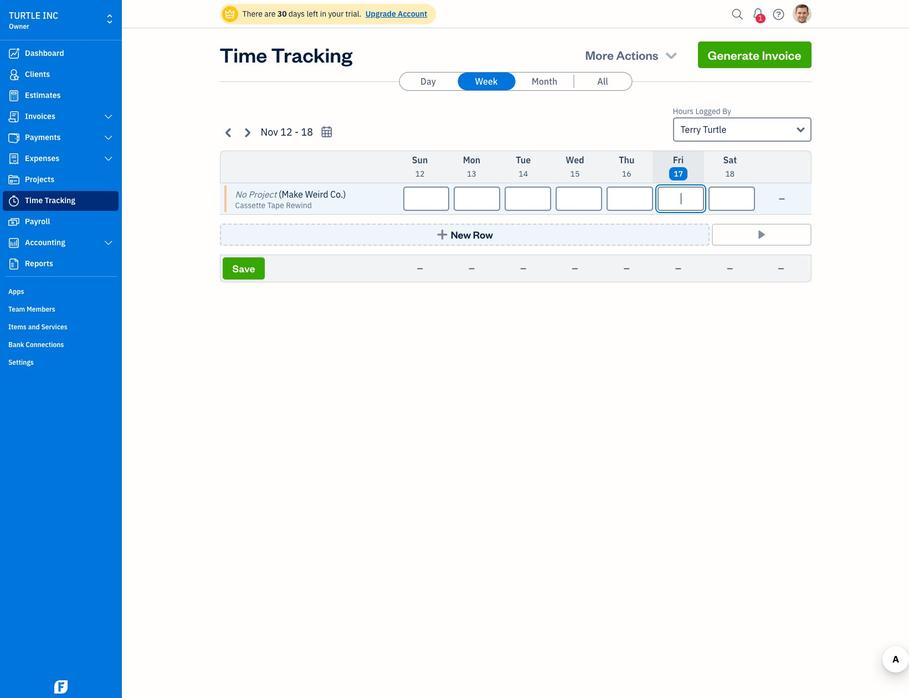 Task type: locate. For each thing, give the bounding box(es) containing it.
time tracking link
[[3, 191, 119, 211]]

12 for nov
[[281, 126, 293, 139]]

chevron large down image for invoices
[[103, 113, 114, 121]]

14
[[519, 169, 528, 179]]

duration text field down sun 12
[[403, 187, 450, 211]]

settings
[[8, 359, 34, 367]]

1 horizontal spatial time tracking
[[220, 42, 353, 68]]

2 duration text field from the left
[[454, 187, 501, 211]]

time down there
[[220, 42, 267, 68]]

1 chevron large down image from the top
[[103, 113, 114, 121]]

are
[[265, 9, 276, 19]]

turtle
[[703, 124, 727, 135]]

12 left -
[[281, 126, 293, 139]]

time right timer image
[[25, 196, 43, 206]]

Duration text field
[[403, 187, 450, 211], [454, 187, 501, 211], [556, 187, 602, 211], [607, 187, 653, 211], [658, 187, 704, 211]]

invoice image
[[7, 111, 21, 122]]

0 vertical spatial 18
[[301, 126, 313, 139]]

12
[[281, 126, 293, 139], [416, 169, 425, 179]]

)
[[343, 189, 346, 200]]

payment image
[[7, 132, 21, 144]]

tracking down left
[[271, 42, 353, 68]]

mon 13
[[463, 155, 481, 179]]

reports link
[[3, 254, 119, 274]]

row
[[473, 228, 493, 241]]

dashboard link
[[3, 44, 119, 64]]

chevron large down image down payroll link
[[103, 239, 114, 248]]

18 inside sat 18
[[726, 169, 735, 179]]

0 vertical spatial time
[[220, 42, 267, 68]]

chevron large down image down chevron large down image
[[103, 155, 114, 164]]

your
[[328, 9, 344, 19]]

start timer image
[[755, 229, 768, 241]]

new row
[[451, 228, 493, 241]]

0 vertical spatial 12
[[281, 126, 293, 139]]

chevron large down image
[[103, 134, 114, 142]]

accounting link
[[3, 233, 119, 253]]

1 vertical spatial chevron large down image
[[103, 155, 114, 164]]

month link
[[516, 73, 574, 90]]

chart image
[[7, 238, 21, 249]]

clients link
[[3, 65, 119, 85]]

0 horizontal spatial duration text field
[[505, 187, 552, 211]]

money image
[[7, 217, 21, 228]]

freshbooks image
[[52, 681, 70, 695]]

chevron large down image
[[103, 113, 114, 121], [103, 155, 114, 164], [103, 239, 114, 248]]

1 horizontal spatial duration text field
[[709, 187, 755, 211]]

1 vertical spatial tracking
[[45, 196, 75, 206]]

actions
[[616, 47, 659, 63]]

estimates link
[[3, 86, 119, 106]]

items
[[8, 323, 27, 331]]

invoices
[[25, 111, 55, 121]]

in
[[320, 9, 327, 19]]

items and services link
[[3, 319, 119, 335]]

12 inside sun 12
[[416, 169, 425, 179]]

—
[[779, 194, 785, 204], [417, 264, 423, 274], [469, 264, 475, 274], [521, 264, 527, 274], [572, 264, 578, 274], [624, 264, 630, 274], [676, 264, 682, 274], [727, 264, 733, 274], [779, 264, 785, 274]]

0 horizontal spatial 12
[[281, 126, 293, 139]]

1 vertical spatial time tracking
[[25, 196, 75, 206]]

tracking
[[271, 42, 353, 68], [45, 196, 75, 206]]

duration text field down 16
[[607, 187, 653, 211]]

0 horizontal spatial 18
[[301, 126, 313, 139]]

0 vertical spatial tracking
[[271, 42, 353, 68]]

time
[[220, 42, 267, 68], [25, 196, 43, 206]]

30
[[278, 9, 287, 19]]

payments link
[[3, 128, 119, 148]]

there
[[243, 9, 263, 19]]

tape
[[267, 201, 284, 211]]

time tracking down 30
[[220, 42, 353, 68]]

crown image
[[224, 8, 236, 20]]

there are 30 days left in your trial. upgrade account
[[243, 9, 428, 19]]

tracking down projects link
[[45, 196, 75, 206]]

4 duration text field from the left
[[607, 187, 653, 211]]

go to help image
[[770, 6, 788, 22]]

timer image
[[7, 196, 21, 207]]

chevron large down image up chevron large down image
[[103, 113, 114, 121]]

(
[[279, 189, 282, 200]]

0 horizontal spatial time tracking
[[25, 196, 75, 206]]

1 vertical spatial 18
[[726, 169, 735, 179]]

days
[[289, 9, 305, 19]]

dashboard
[[25, 48, 64, 58]]

18 right -
[[301, 126, 313, 139]]

generate invoice
[[708, 47, 802, 63]]

month
[[532, 76, 558, 87]]

plus image
[[436, 229, 449, 241]]

3 chevron large down image from the top
[[103, 239, 114, 248]]

sun 12
[[412, 155, 428, 179]]

13
[[467, 169, 477, 179]]

1 duration text field from the left
[[505, 187, 552, 211]]

18 down sat on the right of the page
[[726, 169, 735, 179]]

1 duration text field from the left
[[403, 187, 450, 211]]

bank connections
[[8, 341, 64, 349]]

12 down sun
[[416, 169, 425, 179]]

5 duration text field from the left
[[658, 187, 704, 211]]

duration text field down 15
[[556, 187, 602, 211]]

0 horizontal spatial tracking
[[45, 196, 75, 206]]

no
[[235, 189, 247, 200]]

all
[[598, 76, 609, 87]]

18
[[301, 126, 313, 139], [726, 169, 735, 179]]

upgrade
[[366, 9, 396, 19]]

1 horizontal spatial 12
[[416, 169, 425, 179]]

connections
[[26, 341, 64, 349]]

chevron large down image inside invoices link
[[103, 113, 114, 121]]

1 horizontal spatial tracking
[[271, 42, 353, 68]]

chevrondown image
[[664, 47, 679, 63]]

0 vertical spatial chevron large down image
[[103, 113, 114, 121]]

2 chevron large down image from the top
[[103, 155, 114, 164]]

time inside main element
[[25, 196, 43, 206]]

terry
[[681, 124, 701, 135]]

project
[[249, 189, 277, 200]]

members
[[27, 305, 55, 314]]

turtle
[[9, 10, 41, 21]]

owner
[[9, 22, 29, 30]]

expenses link
[[3, 149, 119, 169]]

1 vertical spatial time
[[25, 196, 43, 206]]

duration text field down sat 18
[[709, 187, 755, 211]]

duration text field down 14
[[505, 187, 552, 211]]

time tracking inside main element
[[25, 196, 75, 206]]

-
[[295, 126, 299, 139]]

Duration text field
[[505, 187, 552, 211], [709, 187, 755, 211]]

tue
[[516, 155, 531, 166]]

thu
[[619, 155, 635, 166]]

choose a date image
[[320, 126, 333, 139]]

2 vertical spatial chevron large down image
[[103, 239, 114, 248]]

make
[[282, 189, 303, 200]]

time tracking down projects link
[[25, 196, 75, 206]]

duration text field down 17
[[658, 187, 704, 211]]

1 vertical spatial 12
[[416, 169, 425, 179]]

apps
[[8, 288, 24, 296]]

1 horizontal spatial 18
[[726, 169, 735, 179]]

hours logged by
[[673, 106, 732, 116]]

trial.
[[346, 9, 362, 19]]

main element
[[0, 0, 150, 699]]

0 horizontal spatial time
[[25, 196, 43, 206]]

2 duration text field from the left
[[709, 187, 755, 211]]

1 button
[[750, 3, 767, 25]]

sat 18
[[724, 155, 737, 179]]

and
[[28, 323, 40, 331]]

time tracking
[[220, 42, 353, 68], [25, 196, 75, 206]]

sun
[[412, 155, 428, 166]]

projects link
[[3, 170, 119, 190]]

previous week image
[[223, 126, 235, 139]]

duration text field down 13
[[454, 187, 501, 211]]



Task type: vqa. For each thing, say whether or not it's contained in the screenshot.
Invite
no



Task type: describe. For each thing, give the bounding box(es) containing it.
invoices link
[[3, 107, 119, 127]]

tracking inside time tracking link
[[45, 196, 75, 206]]

more actions
[[586, 47, 659, 63]]

turtle inc owner
[[9, 10, 58, 30]]

15
[[571, 169, 580, 179]]

wed
[[566, 155, 585, 166]]

0 vertical spatial time tracking
[[220, 42, 353, 68]]

week
[[475, 76, 498, 87]]

items and services
[[8, 323, 67, 331]]

report image
[[7, 259, 21, 270]]

1 horizontal spatial time
[[220, 42, 267, 68]]

new row button
[[220, 224, 710, 246]]

project image
[[7, 175, 21, 186]]

logged
[[696, 106, 721, 116]]

12 for sun
[[416, 169, 425, 179]]

co.
[[331, 189, 343, 200]]

week link
[[458, 73, 515, 90]]

next week image
[[241, 126, 254, 139]]

payroll
[[25, 217, 50, 227]]

generate
[[708, 47, 760, 63]]

16
[[622, 169, 632, 179]]

save button
[[223, 258, 265, 280]]

terry turtle button
[[673, 118, 812, 142]]

accounting
[[25, 238, 65, 248]]

clients
[[25, 69, 50, 79]]

bank connections link
[[3, 336, 119, 353]]

dashboard image
[[7, 48, 21, 59]]

weird
[[305, 189, 328, 200]]

team members link
[[3, 301, 119, 318]]

apps link
[[3, 283, 119, 300]]

hours
[[673, 106, 694, 116]]

mon
[[463, 155, 481, 166]]

fri 17
[[673, 155, 684, 179]]

reports
[[25, 259, 53, 269]]

team
[[8, 305, 25, 314]]

projects
[[25, 175, 54, 185]]

by
[[723, 106, 732, 116]]

account
[[398, 9, 428, 19]]

more actions button
[[576, 42, 689, 68]]

services
[[41, 323, 67, 331]]

fri
[[673, 155, 684, 166]]

client image
[[7, 69, 21, 80]]

more
[[586, 47, 614, 63]]

sat
[[724, 155, 737, 166]]

expense image
[[7, 154, 21, 165]]

tue 14
[[516, 155, 531, 179]]

team members
[[8, 305, 55, 314]]

upgrade account link
[[363, 9, 428, 19]]

chevron large down image for accounting
[[103, 239, 114, 248]]

bank
[[8, 341, 24, 349]]

estimates
[[25, 90, 61, 100]]

payroll link
[[3, 212, 119, 232]]

rewind
[[286, 201, 312, 211]]

inc
[[43, 10, 58, 21]]

payments
[[25, 132, 61, 142]]

day
[[421, 76, 436, 87]]

new
[[451, 228, 471, 241]]

3 duration text field from the left
[[556, 187, 602, 211]]

17
[[674, 169, 683, 179]]

chevron large down image for expenses
[[103, 155, 114, 164]]

left
[[307, 9, 318, 19]]

estimate image
[[7, 90, 21, 101]]

invoice
[[762, 47, 802, 63]]

cassette
[[235, 201, 266, 211]]

all link
[[574, 73, 632, 90]]

no project ( make weird co. ) cassette tape rewind
[[235, 189, 346, 211]]

day link
[[400, 73, 457, 90]]

nov
[[261, 126, 278, 139]]

thu 16
[[619, 155, 635, 179]]

search image
[[729, 6, 747, 22]]

nov 12 - 18
[[261, 126, 313, 139]]

settings link
[[3, 354, 119, 371]]



